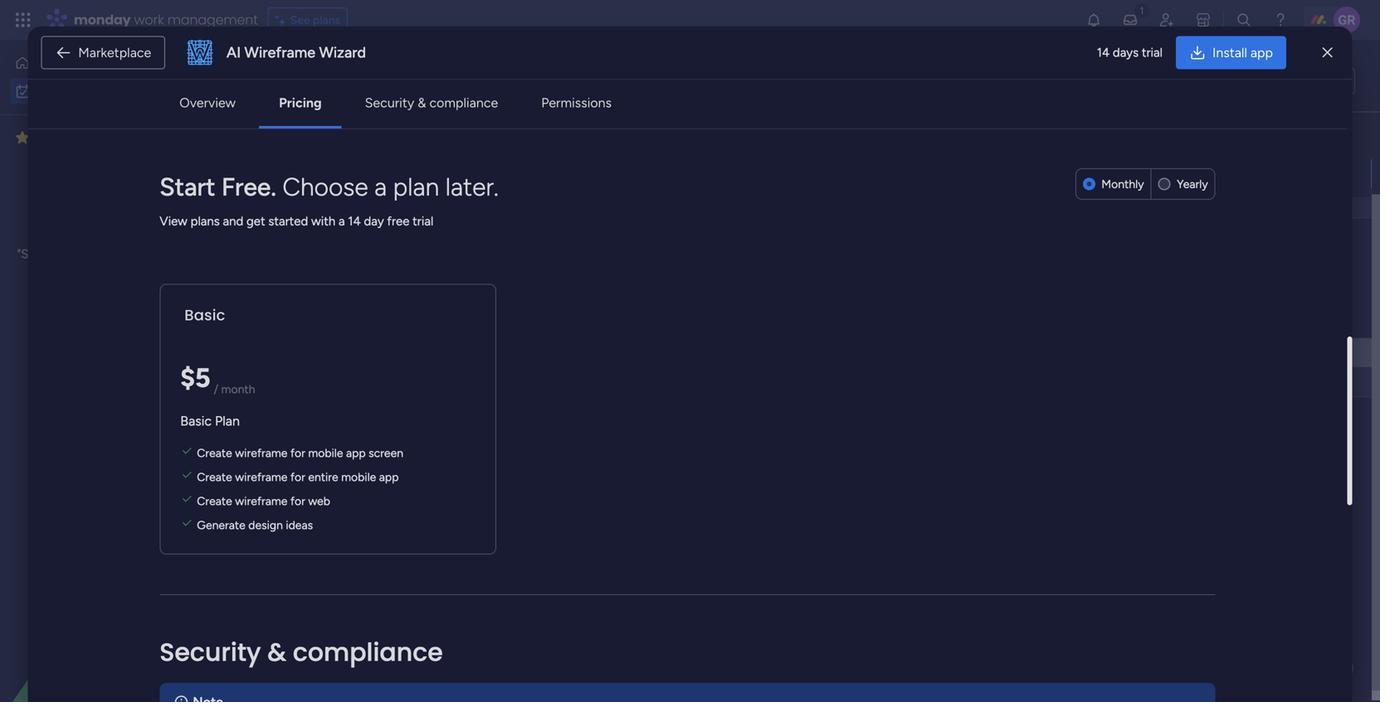 Task type: locate. For each thing, give the bounding box(es) containing it.
favorites
[[36, 130, 91, 146]]

week
[[316, 432, 355, 453]]

2 vertical spatial for
[[290, 494, 305, 509]]

app
[[1251, 45, 1273, 61], [346, 446, 366, 460], [379, 470, 399, 484]]

0 vertical spatial 0
[[370, 436, 378, 450]]

date
[[356, 551, 391, 572]]

lottie animation image
[[0, 535, 212, 703]]

trial right days
[[1142, 45, 1163, 60]]

mobile right the 'entire'
[[341, 470, 376, 484]]

items right the web
[[342, 496, 371, 510]]

view
[[160, 214, 187, 229]]

items inside later / 0 items
[[342, 496, 371, 510]]

+
[[271, 197, 278, 211]]

basic
[[184, 305, 225, 326], [180, 414, 212, 429]]

1 vertical spatial &
[[267, 635, 286, 670]]

see plans button
[[268, 7, 348, 32]]

1 for from the top
[[290, 446, 305, 460]]

1 image
[[1134, 1, 1149, 20]]

basic for basic
[[184, 305, 225, 326]]

1 vertical spatial 14
[[348, 214, 361, 229]]

basic left plan
[[180, 414, 212, 429]]

0 vertical spatial plans
[[313, 13, 340, 27]]

1 horizontal spatial &
[[418, 95, 426, 111]]

$5
[[180, 362, 210, 394]]

task 1
[[269, 167, 299, 181]]

access
[[85, 266, 123, 281]]

plans right see
[[313, 13, 340, 27]]

wireframe up create wireframe for web
[[235, 470, 288, 484]]

1 vertical spatial items
[[342, 496, 371, 510]]

plans inside see plans button
[[313, 13, 340, 27]]

lottie animation element
[[0, 535, 212, 703]]

plans left and on the top
[[191, 214, 220, 229]]

create for create wireframe for mobile app screen
[[197, 446, 232, 460]]

app right install
[[1251, 45, 1273, 61]]

2 vertical spatial wireframe
[[235, 494, 288, 509]]

create
[[197, 446, 232, 460], [197, 470, 232, 484], [197, 494, 232, 509]]

14
[[1097, 45, 1110, 60], [348, 214, 361, 229]]

design
[[248, 518, 283, 533]]

security & compliance button
[[352, 86, 511, 120]]

later / 0 items
[[279, 491, 371, 512]]

0 horizontal spatial items
[[342, 496, 371, 510]]

1 vertical spatial compliance
[[293, 635, 443, 670]]

1 horizontal spatial security
[[365, 95, 414, 111]]

app left screen
[[346, 446, 366, 460]]

0 vertical spatial app
[[1251, 45, 1273, 61]]

14 left days
[[1097, 45, 1110, 60]]

3 create from the top
[[197, 494, 232, 509]]

do
[[1316, 74, 1330, 88]]

1
[[294, 167, 299, 181]]

1 vertical spatial plans
[[191, 214, 220, 229]]

1 horizontal spatial plans
[[313, 13, 340, 27]]

with
[[311, 214, 335, 229]]

mobile
[[308, 446, 343, 460], [341, 470, 376, 484]]

items right date
[[416, 556, 445, 570]]

choose
[[283, 172, 368, 202]]

Filter dashboard by text search field
[[314, 131, 465, 158]]

app down screen
[[379, 470, 399, 484]]

next week / 0 items
[[279, 432, 409, 453]]

a up day
[[374, 172, 387, 202]]

security
[[365, 95, 414, 111], [160, 635, 261, 670]]

app inside button
[[1251, 45, 1273, 61]]

0 inside next week / 0 items
[[370, 436, 378, 450]]

/
[[347, 133, 355, 154], [214, 382, 218, 396], [359, 432, 366, 453], [320, 491, 328, 512], [395, 551, 402, 572]]

0 right the web
[[332, 496, 339, 510]]

2 for from the top
[[290, 470, 305, 484]]

month
[[221, 382, 255, 396]]

1 vertical spatial mobile
[[341, 470, 376, 484]]

overdue /
[[279, 133, 359, 154]]

1 vertical spatial wireframe
[[235, 470, 288, 484]]

basic up the $5
[[184, 305, 225, 326]]

v2 star 2 image
[[16, 128, 29, 148]]

compliance
[[429, 95, 498, 111], [293, 635, 443, 670]]

1 horizontal spatial trial
[[1142, 45, 1163, 60]]

2 vertical spatial items
[[416, 556, 445, 570]]

1 horizontal spatial 14
[[1097, 45, 1110, 60]]

/ left month
[[214, 382, 218, 396]]

free.
[[221, 172, 276, 202]]

None search field
[[314, 131, 465, 158]]

wireframe up create wireframe for entire mobile app
[[235, 446, 288, 460]]

work
[[289, 63, 356, 100]]

0 vertical spatial items
[[381, 436, 409, 450]]

without a date / 0 items
[[279, 551, 445, 572]]

1 vertical spatial for
[[290, 470, 305, 484]]

/ right overdue
[[347, 133, 355, 154]]

day
[[364, 214, 384, 229]]

&
[[418, 95, 426, 111], [267, 635, 286, 670]]

/ for later
[[320, 491, 328, 512]]

3 wireframe from the top
[[235, 494, 288, 509]]

web
[[308, 494, 330, 509]]

$5 / month
[[180, 362, 255, 396]]

my work
[[245, 63, 356, 100]]

14 left day
[[348, 214, 361, 229]]

1 create from the top
[[197, 446, 232, 460]]

1 wireframe from the top
[[235, 446, 288, 460]]

security & compliance
[[365, 95, 498, 111], [160, 635, 443, 670]]

for up create wireframe for entire mobile app
[[290, 446, 305, 460]]

create wireframe for mobile app screen
[[197, 446, 403, 460]]

2 create from the top
[[197, 470, 232, 484]]

a
[[374, 172, 387, 202], [339, 214, 345, 229], [342, 551, 352, 572]]

0 right date
[[406, 556, 414, 570]]

plans
[[313, 13, 340, 27], [191, 214, 220, 229]]

/ down the 'entire'
[[320, 491, 328, 512]]

next
[[279, 432, 312, 453]]

0 horizontal spatial 14
[[348, 214, 361, 229]]

0 vertical spatial 14
[[1097, 45, 1110, 60]]

greg robinson image
[[1334, 7, 1360, 33]]

2 vertical spatial 0
[[406, 556, 414, 570]]

0 vertical spatial trial
[[1142, 45, 1163, 60]]

search everything image
[[1236, 12, 1252, 28]]

install app button
[[1176, 36, 1286, 69]]

1 horizontal spatial 0
[[370, 436, 378, 450]]

0 horizontal spatial trial
[[413, 214, 433, 229]]

ideas
[[286, 518, 313, 533]]

1 horizontal spatial items
[[381, 436, 409, 450]]

my
[[245, 63, 283, 100]]

for
[[290, 446, 305, 460], [290, 470, 305, 484], [290, 494, 305, 509]]

item
[[305, 197, 328, 211]]

ai
[[226, 44, 241, 61]]

board
[[74, 247, 106, 262]]

create for create wireframe for entire mobile app
[[197, 470, 232, 484]]

/ for $5
[[214, 382, 218, 396]]

0 right week
[[370, 436, 378, 450]]

trial right free
[[413, 214, 433, 229]]

1 vertical spatial 0
[[332, 496, 339, 510]]

for down create wireframe for mobile app screen
[[290, 470, 305, 484]]

0 horizontal spatial security
[[160, 635, 261, 670]]

items right week
[[381, 436, 409, 450]]

0 vertical spatial for
[[290, 446, 305, 460]]

0 vertical spatial create
[[197, 446, 232, 460]]

mobile up the 'entire'
[[308, 446, 343, 460]]

0 vertical spatial wireframe
[[235, 446, 288, 460]]

wireframe
[[235, 446, 288, 460], [235, 470, 288, 484], [235, 494, 288, 509]]

0 vertical spatial security
[[365, 95, 414, 111]]

2 vertical spatial create
[[197, 494, 232, 509]]

23
[[1165, 167, 1177, 180]]

trial
[[1142, 45, 1163, 60], [413, 214, 433, 229]]

2 horizontal spatial 0
[[406, 556, 414, 570]]

a right the with
[[339, 214, 345, 229]]

0 vertical spatial compliance
[[429, 95, 498, 111]]

0 horizontal spatial 0
[[332, 496, 339, 510]]

/ inside $5 / month
[[214, 382, 218, 396]]

2 horizontal spatial app
[[1251, 45, 1273, 61]]

1 vertical spatial app
[[346, 446, 366, 460]]

application logo image
[[187, 39, 213, 66]]

task
[[269, 167, 292, 181]]

wireframe for mobile
[[235, 446, 288, 460]]

0 vertical spatial &
[[418, 95, 426, 111]]

2 vertical spatial app
[[379, 470, 399, 484]]

home
[[37, 56, 68, 70]]

for left the web
[[290, 494, 305, 509]]

3 for from the top
[[290, 494, 305, 509]]

0 vertical spatial security & compliance
[[365, 95, 498, 111]]

0
[[370, 436, 378, 450], [332, 496, 339, 510], [406, 556, 414, 570]]

wireframe up design
[[235, 494, 288, 509]]

0 vertical spatial a
[[374, 172, 387, 202]]

monday marketplace image
[[1195, 12, 1212, 28]]

0 vertical spatial basic
[[184, 305, 225, 326]]

0 inside the without a date / 0 items
[[406, 556, 414, 570]]

1 vertical spatial basic
[[180, 414, 212, 429]]

2 horizontal spatial items
[[416, 556, 445, 570]]

items inside next week / 0 items
[[381, 436, 409, 450]]

start free. choose a plan later.
[[160, 172, 499, 202]]

permissions
[[541, 95, 612, 111]]

2 wireframe from the top
[[235, 470, 288, 484]]

0 horizontal spatial plans
[[191, 214, 220, 229]]

a left date
[[342, 551, 352, 572]]

"star"
[[17, 247, 48, 262]]

notifications image
[[1085, 12, 1102, 28]]

plans for see
[[313, 13, 340, 27]]

1 vertical spatial create
[[197, 470, 232, 484]]

create wireframe for web
[[197, 494, 330, 509]]

plan
[[215, 414, 240, 429]]



Task type: vqa. For each thing, say whether or not it's contained in the screenshot.
AI
yes



Task type: describe. For each thing, give the bounding box(es) containing it.
basic for basic plan
[[180, 414, 212, 429]]

without
[[279, 551, 338, 572]]

v2 overdue deadline image
[[1110, 166, 1123, 182]]

start
[[160, 172, 215, 202]]

generate
[[197, 518, 245, 533]]

1 horizontal spatial app
[[379, 470, 399, 484]]

0 inside later / 0 items
[[332, 496, 339, 510]]

generate design ideas
[[197, 518, 313, 533]]

to
[[1301, 74, 1313, 88]]

install
[[1212, 45, 1247, 61]]

days
[[1113, 45, 1139, 60]]

pricing
[[279, 95, 322, 111]]

1 vertical spatial a
[[339, 214, 345, 229]]

see plans
[[290, 13, 340, 27]]

security & compliance inside button
[[365, 95, 498, 111]]

ai wireframe wizard
[[226, 44, 366, 61]]

to do list
[[1301, 74, 1348, 88]]

home option
[[10, 50, 202, 76]]

14 days trial
[[1097, 45, 1163, 60]]

0 vertical spatial mobile
[[308, 446, 343, 460]]

to do list button
[[1270, 68, 1355, 95]]

create wireframe for entire mobile app
[[197, 470, 399, 484]]

jan 23
[[1146, 167, 1177, 180]]

management
[[167, 10, 258, 29]]

dapulse x slim image
[[1323, 43, 1333, 63]]

basic plan
[[180, 414, 240, 429]]

1 vertical spatial security
[[160, 635, 261, 670]]

marketplace button
[[41, 36, 165, 69]]

overview button
[[166, 86, 249, 120]]

select product image
[[15, 12, 32, 28]]

2 vertical spatial a
[[342, 551, 352, 572]]

overview
[[180, 95, 236, 111]]

wireframe for entire
[[235, 470, 288, 484]]

free
[[387, 214, 409, 229]]

wizard
[[319, 44, 366, 61]]

any
[[51, 247, 71, 262]]

update feed image
[[1122, 12, 1139, 28]]

monday
[[74, 10, 131, 29]]

monthly
[[1101, 177, 1144, 191]]

security inside button
[[365, 95, 414, 111]]

list
[[1333, 74, 1348, 88]]

so
[[109, 247, 122, 262]]

you
[[151, 247, 172, 262]]

work
[[134, 10, 164, 29]]

and
[[223, 214, 243, 229]]

wireframe for web
[[235, 494, 288, 509]]

create for create wireframe for web
[[197, 494, 232, 509]]

0 horizontal spatial &
[[267, 635, 286, 670]]

see
[[290, 13, 310, 27]]

for for mobile
[[290, 446, 305, 460]]

install app
[[1212, 45, 1273, 61]]

yearly
[[1177, 177, 1208, 191]]

later
[[136, 266, 161, 281]]

easily
[[50, 266, 81, 281]]

later
[[279, 491, 316, 512]]

pricing button
[[266, 86, 335, 120]]

compliance inside button
[[429, 95, 498, 111]]

monday work management
[[74, 10, 258, 29]]

favorites button
[[12, 124, 162, 152]]

marketplace
[[78, 45, 151, 61]]

get
[[246, 214, 265, 229]]

add
[[281, 197, 302, 211]]

view plans and get started with a 14 day free trial
[[160, 214, 433, 229]]

/ left screen
[[359, 432, 366, 453]]

/ for overdue
[[347, 133, 355, 154]]

for for entire
[[290, 470, 305, 484]]

for for web
[[290, 494, 305, 509]]

/ right date
[[395, 551, 402, 572]]

1 vertical spatial trial
[[413, 214, 433, 229]]

"star" any board so that you can easily access it later
[[17, 247, 195, 281]]

that
[[125, 247, 148, 262]]

later.
[[445, 172, 499, 202]]

permissions button
[[528, 86, 625, 120]]

screen
[[369, 446, 403, 460]]

jan
[[1146, 167, 1163, 180]]

+ add item
[[271, 197, 328, 211]]

& inside button
[[418, 95, 426, 111]]

1 vertical spatial security & compliance
[[160, 635, 443, 670]]

it
[[126, 266, 133, 281]]

overdue
[[279, 133, 343, 154]]

can
[[175, 247, 195, 262]]

home link
[[10, 50, 202, 76]]

entire
[[308, 470, 338, 484]]

help image
[[1272, 12, 1289, 28]]

0 horizontal spatial app
[[346, 446, 366, 460]]

wireframe
[[244, 44, 315, 61]]

started
[[268, 214, 308, 229]]

plan
[[393, 172, 439, 202]]

invite members image
[[1159, 12, 1175, 28]]

items inside the without a date / 0 items
[[416, 556, 445, 570]]

plans for view
[[191, 214, 220, 229]]



